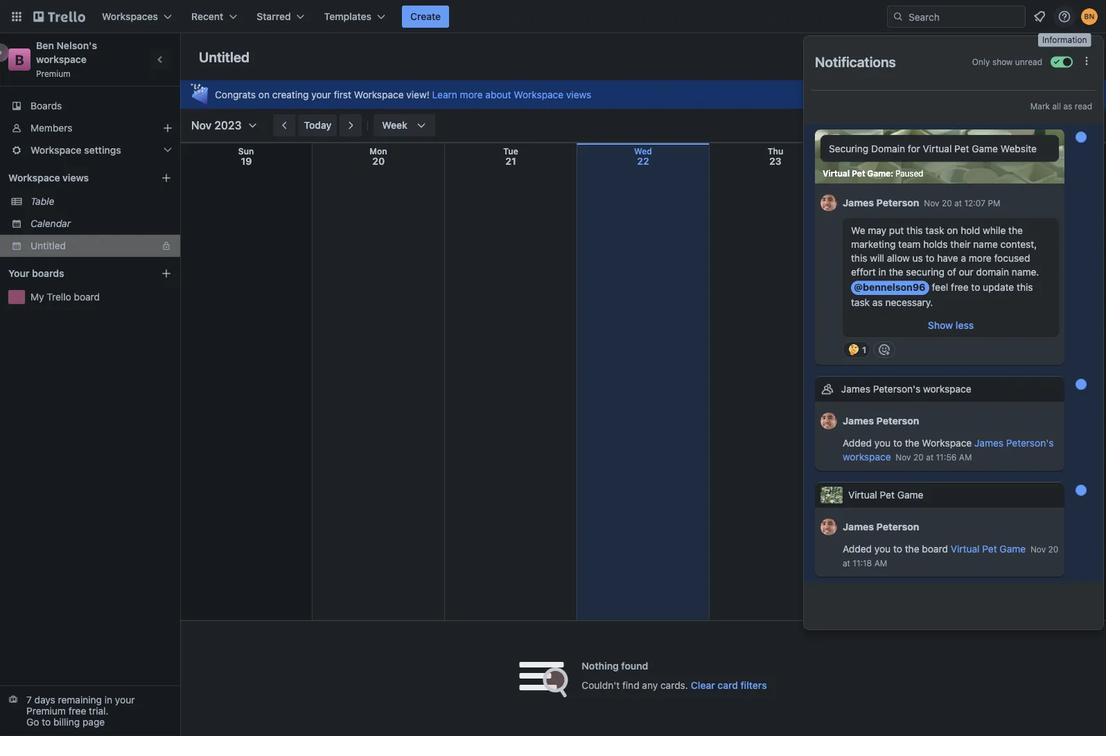 Task type: locate. For each thing, give the bounding box(es) containing it.
to for board
[[893, 544, 902, 555]]

1 vertical spatial free
[[68, 706, 86, 717]]

create button
[[402, 6, 449, 28]]

0 vertical spatial board
[[74, 291, 100, 303]]

added up the virtual pet game
[[843, 438, 872, 449]]

am right 11:18
[[874, 559, 887, 569]]

@bennelson96
[[854, 282, 926, 293]]

0 vertical spatial task
[[925, 225, 944, 236]]

1 vertical spatial peterson's
[[1006, 438, 1054, 449]]

pet
[[954, 143, 969, 155], [852, 168, 865, 178], [880, 490, 895, 501], [982, 544, 997, 555]]

1 vertical spatial premium
[[26, 706, 66, 717]]

to for this
[[971, 282, 980, 293]]

1 vertical spatial workspace
[[923, 384, 971, 395]]

1 vertical spatial task
[[851, 297, 870, 308]]

may
[[868, 225, 887, 236]]

this up the "team"
[[907, 225, 923, 236]]

private
[[972, 51, 1004, 62]]

2 vertical spatial at
[[843, 559, 850, 569]]

task
[[925, 225, 944, 236], [851, 297, 870, 308]]

untitled inside "text field"
[[199, 49, 250, 65]]

at
[[954, 199, 962, 208], [926, 453, 934, 463], [843, 559, 850, 569]]

workspace
[[354, 89, 404, 100], [514, 89, 564, 100], [30, 145, 82, 156], [8, 172, 60, 184], [922, 438, 972, 449]]

2 added from the top
[[843, 544, 872, 555]]

ben
[[36, 40, 54, 51]]

the down allow
[[889, 266, 903, 278]]

3 peterson from the top
[[877, 522, 919, 533]]

1 vertical spatial james peterson's workspace
[[843, 438, 1054, 463]]

1 vertical spatial as
[[873, 297, 883, 308]]

securing
[[906, 266, 945, 278]]

we may put this task on hold while the marketing team holds their name contest, this will allow us to have a more focused effort in the securing of our domain name. @bennelson96
[[851, 225, 1039, 293]]

learn more about workspace views link
[[432, 86, 591, 103]]

0 horizontal spatial workspace
[[36, 54, 87, 65]]

0 vertical spatial on
[[258, 89, 270, 100]]

2 vertical spatial this
[[1017, 282, 1033, 293]]

1 horizontal spatial am
[[959, 453, 972, 463]]

at inside the james peterson nov 20 at 12:07 pm
[[954, 199, 962, 208]]

19
[[241, 156, 252, 167]]

to down the virtual pet game
[[893, 544, 902, 555]]

at left 12:07
[[954, 199, 962, 208]]

workspace
[[36, 54, 87, 65], [923, 384, 971, 395], [843, 452, 891, 463]]

1 vertical spatial virtual pet game link
[[951, 544, 1026, 555]]

peterson
[[877, 197, 919, 209], [877, 415, 919, 427], [877, 522, 919, 533]]

0 vertical spatial at
[[954, 199, 962, 208]]

more down name
[[969, 253, 992, 264]]

0 vertical spatial untitled
[[199, 49, 250, 65]]

1 vertical spatial at
[[926, 453, 934, 463]]

necessary.
[[885, 297, 933, 308]]

am for added you to the workspace
[[959, 453, 972, 463]]

more inside we may put this task on hold while the marketing team holds their name contest, this will allow us to have a more focused effort in the securing of our domain name. @bennelson96
[[969, 253, 992, 264]]

0 vertical spatial in
[[878, 266, 886, 278]]

2 you from the top
[[875, 544, 891, 555]]

1 peterson from the top
[[877, 197, 919, 209]]

2 horizontal spatial workspace
[[923, 384, 971, 395]]

this down the name.
[[1017, 282, 1033, 293]]

workspace settings
[[30, 145, 121, 156]]

1 horizontal spatial us
[[912, 253, 923, 264]]

am for added you to the board
[[874, 559, 887, 569]]

1 vertical spatial views
[[62, 172, 89, 184]]

0 vertical spatial premium
[[36, 69, 71, 78]]

you for board
[[875, 544, 891, 555]]

james peterson down the virtual pet game
[[843, 522, 919, 533]]

0 vertical spatial james peterson's workspace
[[841, 384, 971, 395]]

to inside feel free to update this task as necessary.
[[971, 282, 980, 293]]

to inside we may put this task on hold while the marketing team holds their name contest, this will allow us to have a more focused effort in the securing of our domain name. @bennelson96
[[926, 253, 935, 264]]

0 horizontal spatial more
[[460, 89, 483, 100]]

1 vertical spatial more
[[969, 253, 992, 264]]

1 vertical spatial on
[[947, 225, 958, 236]]

0 horizontal spatial board
[[74, 291, 100, 303]]

creating
[[272, 89, 309, 100]]

1 vertical spatial us
[[912, 253, 923, 264]]

at inside nov 20 at 11:18 am
[[843, 559, 850, 569]]

workspace down nelson's
[[36, 54, 87, 65]]

1 added from the top
[[843, 438, 872, 449]]

Search field
[[904, 6, 1025, 27]]

task up holds
[[925, 225, 944, 236]]

untitled
[[199, 49, 250, 65], [30, 240, 66, 252]]

to down our
[[971, 282, 980, 293]]

mon
[[370, 147, 387, 156]]

0 horizontal spatial peterson's
[[873, 384, 921, 395]]

1 you from the top
[[875, 438, 891, 449]]

feedback!
[[899, 52, 938, 62]]

this up "effort"
[[851, 253, 867, 264]]

us
[[888, 52, 897, 62], [912, 253, 923, 264]]

1 horizontal spatial as
[[1064, 101, 1072, 111]]

2 james peterson from the top
[[843, 522, 919, 533]]

2 horizontal spatial this
[[1017, 282, 1033, 293]]

0 vertical spatial as
[[1064, 101, 1072, 111]]

0 vertical spatial free
[[951, 282, 969, 293]]

in down the will
[[878, 266, 886, 278]]

workspace up james peterson's workspace link
[[923, 384, 971, 395]]

nov 2023 button
[[186, 114, 258, 137]]

congrats on creating your first workspace view! learn more about workspace views
[[215, 89, 591, 100]]

of
[[947, 266, 956, 278]]

added up 11:18
[[843, 544, 872, 555]]

as down @bennelson96
[[873, 297, 883, 308]]

templates button
[[316, 6, 394, 28]]

today
[[304, 120, 331, 131]]

1 vertical spatial you
[[875, 544, 891, 555]]

recent button
[[183, 6, 246, 28]]

trial.
[[89, 706, 108, 717]]

1 vertical spatial james peterson
[[843, 522, 919, 533]]

1 vertical spatial in
[[105, 695, 112, 706]]

0 horizontal spatial am
[[874, 559, 887, 569]]

your boards with 1 items element
[[8, 265, 140, 282]]

to up the nov 20 at 11:56 am
[[893, 438, 902, 449]]

22
[[637, 156, 649, 167]]

peterson up added you to the workspace
[[877, 415, 919, 427]]

workspace views
[[8, 172, 89, 184]]

couldn't find any cards. clear card filters
[[582, 680, 767, 692]]

2 james peterson (jamespeterson93) image from the top
[[821, 411, 837, 432]]

james for "james peterson" button above added you to the workspace
[[843, 415, 874, 427]]

0 vertical spatial us
[[888, 52, 897, 62]]

game inside securing domain for virtual pet game website link
[[972, 143, 998, 155]]

1 james peterson from the top
[[843, 415, 919, 427]]

nov inside nov 20 at 11:18 am
[[1031, 545, 1046, 555]]

0 vertical spatial peterson's
[[873, 384, 921, 395]]

your boards
[[8, 268, 64, 279]]

am right 11:56
[[959, 453, 972, 463]]

securing domain for virtual pet game website
[[829, 143, 1037, 155]]

1 horizontal spatial virtual pet game link
[[951, 544, 1026, 555]]

nov inside button
[[191, 119, 212, 132]]

nov 20 at 11:56 am
[[896, 453, 972, 463]]

more right learn
[[460, 89, 483, 100]]

at left 11:18
[[843, 559, 850, 569]]

0 vertical spatial added
[[843, 438, 872, 449]]

peterson down the virtual pet game
[[877, 522, 919, 533]]

search image
[[893, 11, 904, 22]]

task inside we may put this task on hold while the marketing team holds their name contest, this will allow us to have a more focused effort in the securing of our domain name. @bennelson96
[[925, 225, 944, 236]]

1 horizontal spatial free
[[951, 282, 969, 293]]

20
[[372, 156, 385, 167], [942, 199, 952, 208], [913, 453, 924, 463], [1048, 545, 1059, 555]]

james peterson's workspace
[[841, 384, 971, 395], [843, 438, 1054, 463]]

game
[[972, 143, 998, 155], [867, 168, 891, 178], [897, 490, 924, 501], [1000, 544, 1026, 555]]

create
[[410, 11, 441, 22]]

on
[[258, 89, 270, 100], [947, 225, 958, 236]]

templates
[[324, 11, 372, 22]]

0 horizontal spatial virtual pet game link
[[823, 168, 891, 179]]

0 horizontal spatial task
[[851, 297, 870, 308]]

you down the virtual pet game
[[875, 544, 891, 555]]

to right go
[[42, 717, 51, 728]]

0 vertical spatial james peterson
[[843, 415, 919, 427]]

you
[[875, 438, 891, 449], [875, 544, 891, 555]]

us inside we may put this task on hold while the marketing team holds their name contest, this will allow us to have a more focused effort in the securing of our domain name. @bennelson96
[[912, 253, 923, 264]]

week button
[[374, 114, 435, 137]]

as right all
[[1064, 101, 1072, 111]]

virtual
[[923, 143, 952, 155], [823, 168, 850, 178], [848, 490, 877, 501], [951, 544, 980, 555]]

1 horizontal spatial your
[[311, 89, 331, 100]]

to
[[926, 253, 935, 264], [971, 282, 980, 293], [893, 438, 902, 449], [893, 544, 902, 555], [42, 717, 51, 728]]

tue
[[503, 147, 518, 156]]

learn
[[432, 89, 457, 100]]

securing domain for virtual pet game website link
[[821, 135, 1059, 161]]

james peterson up added you to the workspace
[[843, 415, 919, 427]]

task down "effort"
[[851, 297, 870, 308]]

1 vertical spatial board
[[922, 544, 948, 555]]

us right 'give'
[[888, 52, 897, 62]]

workspace up the virtual pet game
[[843, 452, 891, 463]]

james peterson button down the virtual pet game
[[843, 522, 919, 533]]

0 vertical spatial james peterson (jamespeterson93) image
[[821, 193, 837, 213]]

on up their
[[947, 225, 958, 236]]

1 vertical spatial added
[[843, 544, 872, 555]]

your left first at the left of the page
[[311, 89, 331, 100]]

workspace up 11:56
[[922, 438, 972, 449]]

1 horizontal spatial peterson's
[[1006, 438, 1054, 449]]

0 horizontal spatial as
[[873, 297, 883, 308]]

0 vertical spatial peterson
[[877, 197, 919, 209]]

james peterson button
[[843, 197, 919, 209], [815, 402, 1065, 435], [843, 415, 919, 427], [815, 508, 1065, 541], [843, 522, 919, 533]]

recent
[[191, 11, 223, 22]]

am inside nov 20 at 11:18 am
[[874, 559, 887, 569]]

0 horizontal spatial at
[[843, 559, 850, 569]]

more
[[460, 89, 483, 100], [969, 253, 992, 264]]

task inside feel free to update this task as necessary.
[[851, 297, 870, 308]]

2 peterson from the top
[[877, 415, 919, 427]]

1 horizontal spatial untitled
[[199, 49, 250, 65]]

11:18
[[853, 559, 872, 569]]

hold
[[961, 225, 980, 236]]

paused
[[895, 168, 923, 178]]

add board image
[[161, 268, 172, 279]]

untitled up congrats
[[199, 49, 250, 65]]

1 horizontal spatial task
[[925, 225, 944, 236]]

nov inside the james peterson nov 20 at 12:07 pm
[[924, 199, 940, 208]]

at left 11:56
[[926, 453, 934, 463]]

20 inside nov 20 at 11:18 am
[[1048, 545, 1059, 555]]

workspace right about
[[514, 89, 564, 100]]

our
[[959, 266, 974, 278]]

my trello board link
[[30, 290, 172, 304]]

virtual pet game link
[[823, 168, 891, 179], [951, 544, 1026, 555]]

1 vertical spatial untitled
[[30, 240, 66, 252]]

0 vertical spatial your
[[311, 89, 331, 100]]

untitled down calendar
[[30, 240, 66, 252]]

0 horizontal spatial in
[[105, 695, 112, 706]]

nothing found
[[582, 661, 648, 672]]

0 vertical spatial you
[[875, 438, 891, 449]]

0 horizontal spatial on
[[258, 89, 270, 100]]

1 vertical spatial this
[[851, 253, 867, 264]]

1 james peterson (jamespeterson93) image from the top
[[821, 193, 837, 213]]

on left creating
[[258, 89, 270, 100]]

to up securing
[[926, 253, 935, 264]]

1 horizontal spatial in
[[878, 266, 886, 278]]

1 vertical spatial your
[[115, 695, 135, 706]]

workspace up week
[[354, 89, 404, 100]]

0 horizontal spatial your
[[115, 695, 135, 706]]

in up page
[[105, 695, 112, 706]]

us up securing
[[912, 253, 923, 264]]

securing
[[829, 143, 869, 155]]

james for james peterson's workspace link
[[974, 438, 1004, 449]]

james peterson (jamespeterson93) image
[[821, 193, 837, 213], [821, 411, 837, 432]]

1 vertical spatial james peterson (jamespeterson93) image
[[821, 411, 837, 432]]

view!
[[406, 89, 430, 100]]

0 vertical spatial workspace
[[36, 54, 87, 65]]

1 vertical spatial am
[[874, 559, 887, 569]]

0 vertical spatial this
[[907, 225, 923, 236]]

2 vertical spatial peterson
[[877, 522, 919, 533]]

marketing
[[851, 239, 896, 250]]

name.
[[1012, 266, 1039, 278]]

ben nelson's workspace link
[[36, 40, 100, 65]]

at for virtual pet game
[[843, 559, 850, 569]]

2 horizontal spatial at
[[954, 199, 962, 208]]

0 vertical spatial am
[[959, 453, 972, 463]]

0 vertical spatial views
[[566, 89, 591, 100]]

1 horizontal spatial more
[[969, 253, 992, 264]]

0 horizontal spatial free
[[68, 706, 86, 717]]

workspace settings button
[[0, 139, 180, 161]]

your right the trial.
[[115, 695, 135, 706]]

workspace down the members
[[30, 145, 82, 156]]

peterson up put
[[877, 197, 919, 209]]

1 horizontal spatial at
[[926, 453, 934, 463]]

workspace inside ben nelson's workspace premium
[[36, 54, 87, 65]]

you up the virtual pet game
[[875, 438, 891, 449]]

2 vertical spatial workspace
[[843, 452, 891, 463]]

1 vertical spatial peterson
[[877, 415, 919, 427]]

1 horizontal spatial on
[[947, 225, 958, 236]]

notifications
[[815, 53, 896, 70]]



Task type: vqa. For each thing, say whether or not it's contained in the screenshot.
James Peterson to the top
yes



Task type: describe. For each thing, give the bounding box(es) containing it.
added for added you to the board virtual pet game
[[843, 544, 872, 555]]

will
[[870, 253, 884, 264]]

settings
[[84, 145, 121, 156]]

nothing found image
[[519, 663, 568, 699]]

boards
[[30, 100, 62, 112]]

back to home image
[[33, 6, 85, 28]]

in inside the 7 days remaining in your premium free trial. go to billing page
[[105, 695, 112, 706]]

0 horizontal spatial untitled
[[30, 240, 66, 252]]

open information menu image
[[1058, 10, 1071, 24]]

focused
[[994, 253, 1030, 264]]

premium inside ben nelson's workspace premium
[[36, 69, 71, 78]]

workspace up table
[[8, 172, 60, 184]]

show less
[[928, 320, 974, 331]]

feel free to update this task as necessary.
[[851, 282, 1033, 308]]

workspaces
[[102, 11, 158, 22]]

about
[[485, 89, 511, 100]]

added for added you to the workspace
[[843, 438, 872, 449]]

thu
[[768, 147, 783, 156]]

members
[[30, 122, 72, 134]]

23
[[769, 156, 782, 167]]

untitled link
[[30, 239, 152, 253]]

25
[[1034, 156, 1046, 167]]

james peterson button up may
[[843, 197, 919, 209]]

1 horizontal spatial this
[[907, 225, 923, 236]]

website
[[1001, 143, 1037, 155]]

your
[[8, 268, 29, 279]]

first
[[334, 89, 351, 100]]

workspaces button
[[94, 6, 180, 28]]

nelson's
[[56, 40, 97, 51]]

nov for nov 2023
[[191, 119, 212, 132]]

information
[[1042, 35, 1087, 45]]

clear card filters button
[[691, 679, 767, 693]]

filters button
[[1017, 46, 1071, 68]]

ben nelson's workspace premium
[[36, 40, 100, 78]]

mark all as read
[[1030, 101, 1092, 111]]

added you to the board virtual pet game
[[843, 544, 1026, 555]]

card
[[718, 680, 738, 692]]

the down the virtual pet game
[[905, 544, 919, 555]]

james peterson for peterson's
[[843, 415, 919, 427]]

james peterson's workspace link
[[843, 438, 1054, 463]]

1 horizontal spatial workspace
[[843, 452, 891, 463]]

0 horizontal spatial views
[[62, 172, 89, 184]]

show less button
[[843, 315, 1059, 336]]

mark all as read button
[[1030, 99, 1092, 113]]

workspace inside workspace settings popup button
[[30, 145, 82, 156]]

filters
[[1038, 51, 1067, 62]]

nov for nov 20 at 11:56 am
[[896, 453, 911, 463]]

james peterson nov 20 at 12:07 pm
[[843, 197, 1000, 209]]

for
[[908, 143, 920, 155]]

go to billing page link
[[26, 717, 105, 728]]

on inside we may put this task on hold while the marketing team holds their name contest, this will allow us to have a more focused effort in the securing of our domain name. @bennelson96
[[947, 225, 958, 236]]

information tooltip
[[1038, 33, 1091, 47]]

21
[[506, 156, 516, 167]]

wed
[[634, 147, 652, 156]]

james peterson (jamespeterson93) image
[[821, 517, 837, 538]]

7 days remaining in your premium free trial. go to billing page
[[26, 695, 135, 728]]

private button
[[944, 46, 1012, 68]]

create a view image
[[161, 173, 172, 184]]

this inside feel free to update this task as necessary.
[[1017, 282, 1033, 293]]

james peterson (jamespeterson93) image inside "james peterson" button
[[821, 411, 837, 432]]

to for workspace
[[893, 438, 902, 449]]

free inside the 7 days remaining in your premium free trial. go to billing page
[[68, 706, 86, 717]]

workspace navigation collapse icon image
[[151, 50, 170, 69]]

name
[[973, 239, 998, 250]]

nov 2023
[[191, 119, 242, 132]]

starred
[[257, 11, 291, 22]]

in inside we may put this task on hold while the marketing team holds their name contest, this will allow us to have a more focused effort in the securing of our domain name. @bennelson96
[[878, 266, 886, 278]]

20 inside the james peterson nov 20 at 12:07 pm
[[942, 199, 952, 208]]

team
[[898, 239, 921, 250]]

your inside the 7 days remaining in your premium free trial. go to billing page
[[115, 695, 135, 706]]

0 vertical spatial more
[[460, 89, 483, 100]]

james peterson button up added you to the board virtual pet game
[[815, 508, 1065, 541]]

holds
[[923, 239, 948, 250]]

my
[[30, 291, 44, 303]]

Untitled text field
[[191, 44, 258, 70]]

less
[[956, 320, 974, 331]]

read
[[1075, 101, 1092, 111]]

as inside feel free to update this task as necessary.
[[873, 297, 883, 308]]

as inside mark all as read button
[[1064, 101, 1072, 111]]

peterson for pet
[[877, 522, 919, 533]]

we
[[851, 225, 865, 236]]

james peterson button up added you to the workspace
[[843, 415, 919, 427]]

to inside the 7 days remaining in your premium free trial. go to billing page
[[42, 717, 51, 728]]

update
[[983, 282, 1014, 293]]

james peterson button up james peterson's workspace link
[[815, 402, 1065, 435]]

peterson for peterson's
[[877, 415, 919, 427]]

0 vertical spatial virtual pet game link
[[823, 168, 891, 179]]

0 horizontal spatial this
[[851, 253, 867, 264]]

give us feedback!
[[868, 52, 938, 62]]

virtual pet game : paused
[[823, 168, 923, 178]]

starred button
[[248, 6, 313, 28]]

domain
[[871, 143, 905, 155]]

show
[[992, 57, 1013, 67]]

1 horizontal spatial board
[[922, 544, 948, 555]]

while
[[983, 225, 1006, 236]]

congrats
[[215, 89, 256, 100]]

any
[[642, 680, 658, 692]]

cards.
[[660, 680, 688, 692]]

put
[[889, 225, 904, 236]]

filters
[[741, 680, 767, 692]]

the up contest,
[[1009, 225, 1023, 236]]

today button
[[298, 114, 337, 137]]

james peterson for pet
[[843, 522, 919, 533]]

12:07
[[964, 199, 986, 208]]

members link
[[0, 117, 180, 139]]

ben nelson (bennelson96) image
[[1081, 8, 1098, 25]]

page
[[82, 717, 105, 728]]

unread
[[1015, 57, 1042, 67]]

you for workspace
[[875, 438, 891, 449]]

only
[[972, 57, 990, 67]]

free inside feel free to update this task as necessary.
[[951, 282, 969, 293]]

week
[[382, 120, 407, 131]]

find
[[622, 680, 639, 692]]

:
[[891, 168, 893, 178]]

james for "james peterson" button below the virtual pet game
[[843, 522, 874, 533]]

a
[[961, 253, 966, 264]]

allow
[[887, 253, 910, 264]]

premium inside the 7 days remaining in your premium free trial. go to billing page
[[26, 706, 66, 717]]

their
[[950, 239, 971, 250]]

virtual pet game
[[848, 490, 924, 501]]

fri
[[903, 147, 913, 156]]

primary element
[[0, 0, 1106, 33]]

the up the nov 20 at 11:56 am
[[905, 438, 919, 449]]

table link
[[30, 195, 172, 209]]

0 notifications image
[[1031, 8, 1048, 25]]

2023
[[214, 119, 242, 132]]

nov for nov 20 at 11:18 am
[[1031, 545, 1046, 555]]

calendar
[[30, 218, 71, 229]]

domain
[[976, 266, 1009, 278]]

0 horizontal spatial us
[[888, 52, 897, 62]]

trello
[[47, 291, 71, 303]]

at for james peterson's workspace
[[926, 453, 934, 463]]

1 horizontal spatial views
[[566, 89, 591, 100]]

give
[[868, 52, 886, 62]]



